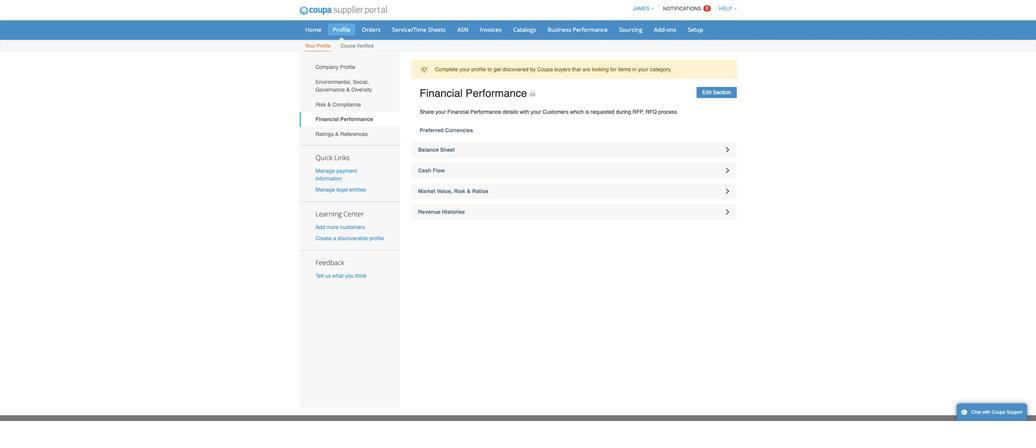 Task type: vqa. For each thing, say whether or not it's contained in the screenshot.
Add-ons
yes



Task type: locate. For each thing, give the bounding box(es) containing it.
2 vertical spatial coupa
[[992, 410, 1006, 416]]

2 horizontal spatial coupa
[[992, 410, 1006, 416]]

sheet
[[440, 147, 455, 153]]

risk down governance
[[316, 102, 326, 108]]

discovered
[[503, 66, 529, 73]]

0 vertical spatial profile
[[472, 66, 486, 73]]

risk right value,
[[454, 188, 466, 195]]

james
[[633, 6, 650, 12]]

coupa left support
[[992, 410, 1006, 416]]

risk inside dropdown button
[[454, 188, 466, 195]]

1 horizontal spatial with
[[983, 410, 991, 416]]

profile up environmental, social, governance & diversity link
[[340, 64, 355, 70]]

catalogs link
[[508, 24, 541, 35]]

market
[[418, 188, 436, 195]]

market value, risk & ratios
[[418, 188, 489, 195]]

0 vertical spatial financial
[[420, 87, 463, 100]]

create
[[316, 236, 332, 242]]

& left ratios
[[467, 188, 471, 195]]

preferred currencies
[[420, 127, 473, 134]]

1 vertical spatial profile
[[317, 43, 331, 49]]

coupa supplier portal image
[[294, 1, 393, 20]]

tell
[[316, 273, 324, 279]]

add more customers link
[[316, 224, 365, 231]]

manage up information
[[316, 168, 335, 174]]

profile right discoverable
[[369, 236, 384, 242]]

performance left details
[[471, 109, 501, 115]]

0 horizontal spatial coupa
[[341, 43, 356, 49]]

market value, risk & ratios heading
[[412, 184, 737, 199]]

coupa left 'verified'
[[341, 43, 356, 49]]

profile link
[[328, 24, 355, 35]]

1 manage from the top
[[316, 168, 335, 174]]

1 horizontal spatial profile
[[472, 66, 486, 73]]

with right details
[[520, 109, 529, 115]]

profile right your
[[317, 43, 331, 49]]

company profile link
[[300, 60, 400, 75]]

1 vertical spatial risk
[[454, 188, 466, 195]]

0 vertical spatial with
[[520, 109, 529, 115]]

1 vertical spatial manage
[[316, 187, 335, 193]]

quick
[[316, 153, 333, 162]]

2 manage from the top
[[316, 187, 335, 193]]

catalogs
[[513, 26, 536, 33]]

performance up details
[[466, 87, 527, 100]]

service/time
[[392, 26, 427, 33]]

performance up references
[[340, 116, 373, 123]]

0 horizontal spatial risk
[[316, 102, 326, 108]]

revenue histories button
[[412, 205, 737, 220]]

service/time sheets link
[[387, 24, 451, 35]]

you
[[345, 273, 354, 279]]

coupa inside alert
[[537, 66, 553, 73]]

balance sheet button
[[412, 142, 737, 158]]

ratings & references link
[[300, 127, 400, 142]]

help
[[719, 6, 732, 12]]

0 vertical spatial manage
[[316, 168, 335, 174]]

notifications
[[663, 6, 702, 12]]

0 vertical spatial profile
[[333, 26, 351, 33]]

items
[[618, 66, 631, 73]]

your
[[460, 66, 470, 73], [638, 66, 649, 73], [436, 109, 446, 115], [531, 109, 541, 115]]

your left customers
[[531, 109, 541, 115]]

financial
[[420, 87, 463, 100], [448, 109, 469, 115], [316, 116, 339, 123]]

with
[[520, 109, 529, 115], [983, 410, 991, 416]]

looking
[[592, 66, 609, 73]]

social,
[[353, 79, 369, 85]]

1 vertical spatial profile
[[369, 236, 384, 242]]

1 vertical spatial with
[[983, 410, 991, 416]]

0 horizontal spatial profile
[[369, 236, 384, 242]]

get
[[494, 66, 501, 73]]

manage
[[316, 168, 335, 174], [316, 187, 335, 193]]

chat with coupa support
[[972, 410, 1023, 416]]

profile
[[333, 26, 351, 33], [317, 43, 331, 49], [340, 64, 355, 70]]

help link
[[716, 6, 737, 12]]

& left diversity
[[346, 87, 350, 93]]

profile inside your profile link
[[317, 43, 331, 49]]

feedback
[[316, 258, 344, 268]]

with right chat
[[983, 410, 991, 416]]

financial performance down compliance on the left top of the page
[[316, 116, 373, 123]]

manage inside manage payment information
[[316, 168, 335, 174]]

diversity
[[351, 87, 372, 93]]

2 vertical spatial profile
[[340, 64, 355, 70]]

financial up ratings
[[316, 116, 339, 123]]

home
[[305, 26, 322, 33]]

details
[[503, 109, 518, 115]]

setup
[[688, 26, 704, 33]]

us
[[325, 273, 331, 279]]

sheets
[[428, 26, 446, 33]]

during
[[616, 109, 631, 115]]

& down governance
[[328, 102, 331, 108]]

1 vertical spatial coupa
[[537, 66, 553, 73]]

add
[[316, 224, 325, 231]]

setup link
[[683, 24, 709, 35]]

& inside the environmental, social, governance & diversity
[[346, 87, 350, 93]]

financial up share
[[420, 87, 463, 100]]

0 vertical spatial financial performance
[[420, 87, 527, 100]]

0 horizontal spatial financial performance
[[316, 116, 373, 123]]

company
[[316, 64, 339, 70]]

0 horizontal spatial with
[[520, 109, 529, 115]]

home link
[[300, 24, 327, 35]]

manage down information
[[316, 187, 335, 193]]

profile inside company profile link
[[340, 64, 355, 70]]

add more customers
[[316, 224, 365, 231]]

business performance
[[548, 26, 608, 33]]

coupa right by
[[537, 66, 553, 73]]

coupa verified link
[[340, 41, 374, 51]]

share your financial performance details with your customers which is requested during rfp, rfq process
[[420, 109, 677, 115]]

performance right business
[[573, 26, 608, 33]]

navigation
[[630, 1, 737, 16]]

financial up the currencies
[[448, 109, 469, 115]]

sourcing
[[619, 26, 643, 33]]

payment
[[337, 168, 357, 174]]

2 vertical spatial financial
[[316, 116, 339, 123]]

coupa
[[341, 43, 356, 49], [537, 66, 553, 73], [992, 410, 1006, 416]]

1 vertical spatial financial performance
[[316, 116, 373, 123]]

compliance
[[333, 102, 361, 108]]

entities
[[349, 187, 366, 193]]

profile down coupa supplier portal image
[[333, 26, 351, 33]]

profile for your profile
[[317, 43, 331, 49]]

share
[[420, 109, 434, 115]]

financial performance down to
[[420, 87, 527, 100]]

profile left to
[[472, 66, 486, 73]]

asn
[[458, 26, 469, 33]]

1 horizontal spatial coupa
[[537, 66, 553, 73]]

discoverable
[[338, 236, 368, 242]]

complete your profile to get discovered by coupa buyers that are looking for items in your category.
[[435, 66, 672, 73]]

invoices
[[480, 26, 502, 33]]

manage for manage payment information
[[316, 168, 335, 174]]

performance inside business performance link
[[573, 26, 608, 33]]

manage legal entities
[[316, 187, 366, 193]]

1 horizontal spatial risk
[[454, 188, 466, 195]]

flow
[[433, 168, 445, 174]]

to
[[488, 66, 492, 73]]



Task type: describe. For each thing, give the bounding box(es) containing it.
balance
[[418, 147, 439, 153]]

chat
[[972, 410, 982, 416]]

process
[[659, 109, 677, 115]]

that
[[572, 66, 581, 73]]

complete your profile to get discovered by coupa buyers that are looking for items in your category. alert
[[412, 60, 737, 79]]

legal
[[337, 187, 348, 193]]

a
[[333, 236, 336, 242]]

navigation containing notifications 0
[[630, 1, 737, 16]]

your right in
[[638, 66, 649, 73]]

complete
[[435, 66, 458, 73]]

performance inside financial performance link
[[340, 116, 373, 123]]

rfq
[[646, 109, 657, 115]]

which
[[570, 109, 584, 115]]

customers
[[340, 224, 365, 231]]

are
[[583, 66, 591, 73]]

ons
[[667, 26, 677, 33]]

histories
[[442, 209, 465, 215]]

currencies
[[445, 127, 473, 134]]

category.
[[650, 66, 672, 73]]

& inside dropdown button
[[467, 188, 471, 195]]

section
[[713, 89, 731, 96]]

service/time sheets
[[392, 26, 446, 33]]

environmental, social, governance & diversity
[[316, 79, 372, 93]]

orders link
[[357, 24, 386, 35]]

ratings
[[316, 131, 334, 137]]

james link
[[630, 6, 654, 12]]

invoices link
[[475, 24, 507, 35]]

profile for company profile
[[340, 64, 355, 70]]

asn link
[[453, 24, 474, 35]]

your right complete
[[460, 66, 470, 73]]

for
[[611, 66, 617, 73]]

requested
[[591, 109, 615, 115]]

business
[[548, 26, 572, 33]]

with inside 'button'
[[983, 410, 991, 416]]

add-ons link
[[649, 24, 682, 35]]

manage payment information link
[[316, 168, 357, 182]]

cash flow heading
[[412, 163, 737, 178]]

more
[[327, 224, 339, 231]]

coupa inside 'button'
[[992, 410, 1006, 416]]

environmental,
[[316, 79, 351, 85]]

is
[[586, 109, 589, 115]]

cash flow
[[418, 168, 445, 174]]

add-
[[654, 26, 667, 33]]

support
[[1007, 410, 1023, 416]]

your right share
[[436, 109, 446, 115]]

notifications 0
[[663, 5, 709, 12]]

revenue
[[418, 209, 441, 215]]

create a discoverable profile link
[[316, 236, 384, 242]]

balance sheet
[[418, 147, 455, 153]]

quick links
[[316, 153, 350, 162]]

ratios
[[472, 188, 489, 195]]

cash flow button
[[412, 163, 737, 178]]

your profile link
[[305, 41, 331, 51]]

preferred
[[420, 127, 444, 134]]

company profile
[[316, 64, 355, 70]]

profile inside alert
[[472, 66, 486, 73]]

0 vertical spatial risk
[[316, 102, 326, 108]]

profile inside profile link
[[333, 26, 351, 33]]

environmental, social, governance & diversity link
[[300, 75, 400, 97]]

in
[[633, 66, 637, 73]]

ratings & references
[[316, 131, 368, 137]]

create a discoverable profile
[[316, 236, 384, 242]]

revenue histories
[[418, 209, 465, 215]]

financial performance link
[[300, 112, 400, 127]]

buyers
[[555, 66, 571, 73]]

governance
[[316, 87, 345, 93]]

manage for manage legal entities
[[316, 187, 335, 193]]

by
[[530, 66, 536, 73]]

rfp,
[[633, 109, 644, 115]]

edit section
[[703, 89, 731, 96]]

your
[[305, 43, 315, 49]]

1 horizontal spatial financial performance
[[420, 87, 527, 100]]

1 vertical spatial financial
[[448, 109, 469, 115]]

value,
[[437, 188, 453, 195]]

risk & compliance
[[316, 102, 361, 108]]

information
[[316, 176, 342, 182]]

coupa verified
[[341, 43, 374, 49]]

edit
[[703, 89, 712, 96]]

links
[[334, 153, 350, 162]]

add-ons
[[654, 26, 677, 33]]

revenue histories heading
[[412, 205, 737, 220]]

balance sheet heading
[[412, 142, 737, 158]]

customers
[[543, 109, 569, 115]]

manage legal entities link
[[316, 187, 366, 193]]

sourcing link
[[614, 24, 648, 35]]

& right ratings
[[335, 131, 339, 137]]

verified
[[357, 43, 374, 49]]

cash
[[418, 168, 431, 174]]

manage payment information
[[316, 168, 357, 182]]

0
[[706, 5, 709, 11]]

0 vertical spatial coupa
[[341, 43, 356, 49]]

risk & compliance link
[[300, 97, 400, 112]]

your profile
[[305, 43, 331, 49]]



